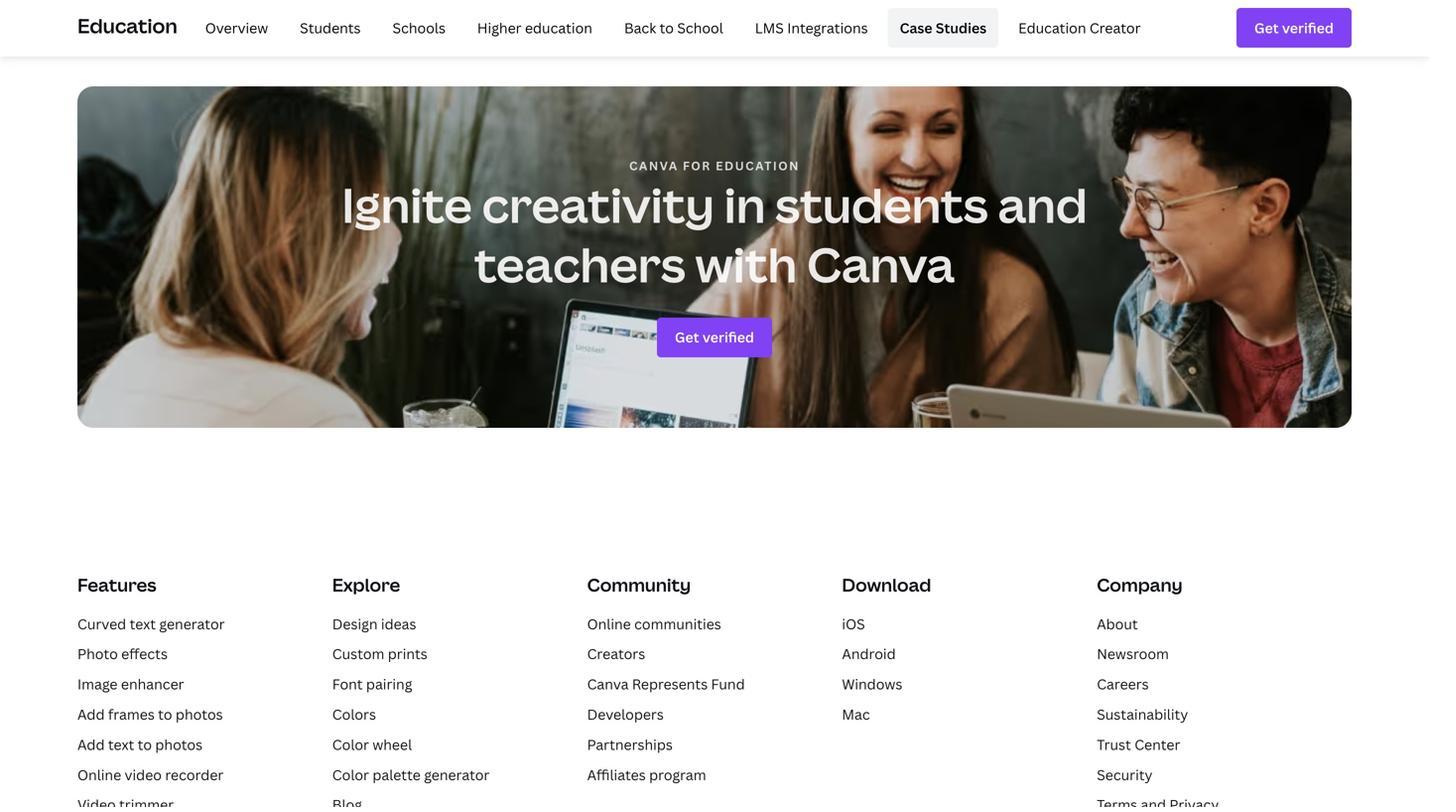 Task type: vqa. For each thing, say whether or not it's contained in the screenshot.
Page 1 IMAGE on the left bottom of page
no



Task type: locate. For each thing, give the bounding box(es) containing it.
to for add frames to photos
[[158, 705, 172, 724]]

add text to photos
[[77, 735, 203, 754]]

schools link
[[381, 8, 458, 48]]

video
[[125, 765, 162, 784]]

ignite
[[342, 172, 472, 237]]

text up effects
[[130, 614, 156, 633]]

pairing
[[366, 675, 412, 693]]

1 vertical spatial photos
[[155, 735, 203, 754]]

0 vertical spatial color
[[332, 735, 369, 754]]

1 vertical spatial text
[[108, 735, 134, 754]]

color palette generator link
[[332, 765, 490, 784]]

online left the 'video'
[[77, 765, 121, 784]]

menu bar containing overview
[[185, 8, 1153, 48]]

android link
[[842, 644, 896, 663]]

1 horizontal spatial online
[[587, 614, 631, 633]]

0 vertical spatial generator
[[159, 614, 225, 633]]

font pairing
[[332, 675, 412, 693]]

image
[[77, 675, 118, 693]]

wheel
[[373, 735, 412, 754]]

case studies link
[[888, 8, 999, 48]]

0 horizontal spatial to
[[138, 735, 152, 754]]

center
[[1135, 735, 1181, 754]]

back to school
[[624, 18, 723, 37]]

color down color wheel link
[[332, 765, 369, 784]]

online communities link
[[587, 614, 721, 633]]

design ideas
[[332, 614, 416, 633]]

color down colors
[[332, 735, 369, 754]]

education
[[77, 12, 177, 39], [1019, 18, 1086, 37], [716, 157, 800, 174]]

1 horizontal spatial to
[[158, 705, 172, 724]]

security link
[[1097, 765, 1153, 784]]

online video recorder
[[77, 765, 224, 784]]

2 horizontal spatial to
[[660, 18, 674, 37]]

color
[[332, 735, 369, 754], [332, 765, 369, 784]]

2 vertical spatial to
[[138, 735, 152, 754]]

affiliates
[[587, 765, 646, 784]]

online
[[587, 614, 631, 633], [77, 765, 121, 784]]

generator right palette
[[424, 765, 490, 784]]

text for add
[[108, 735, 134, 754]]

0 horizontal spatial education
[[77, 12, 177, 39]]

0 horizontal spatial online
[[77, 765, 121, 784]]

photos for add frames to photos
[[176, 705, 223, 724]]

school
[[677, 18, 723, 37]]

lms
[[755, 18, 784, 37]]

canva represents fund
[[587, 675, 745, 693]]

to right back
[[660, 18, 674, 37]]

1 color from the top
[[332, 735, 369, 754]]

1 vertical spatial generator
[[424, 765, 490, 784]]

canva represents fund link
[[587, 675, 745, 693]]

back
[[624, 18, 656, 37]]

1 add from the top
[[77, 705, 105, 724]]

online up creators on the bottom left of the page
[[587, 614, 631, 633]]

1 horizontal spatial generator
[[424, 765, 490, 784]]

higher education
[[477, 18, 593, 37]]

frames
[[108, 705, 155, 724]]

prints
[[388, 644, 428, 663]]

photo
[[77, 644, 118, 663]]

1 vertical spatial color
[[332, 765, 369, 784]]

add for add text to photos
[[77, 735, 105, 754]]

0 vertical spatial online
[[587, 614, 631, 633]]

creators
[[587, 644, 645, 663]]

online communities
[[587, 614, 721, 633]]

0 vertical spatial add
[[77, 705, 105, 724]]

font pairing link
[[332, 675, 412, 693]]

generator up effects
[[159, 614, 225, 633]]

to down enhancer
[[158, 705, 172, 724]]

0 vertical spatial to
[[660, 18, 674, 37]]

add
[[77, 705, 105, 724], [77, 735, 105, 754]]

2 vertical spatial canva
[[587, 675, 629, 693]]

and
[[998, 172, 1088, 237]]

security
[[1097, 765, 1153, 784]]

add frames to photos link
[[77, 705, 223, 724]]

menu bar
[[185, 8, 1153, 48]]

photos down enhancer
[[176, 705, 223, 724]]

custom prints
[[332, 644, 428, 663]]

2 add from the top
[[77, 735, 105, 754]]

1 horizontal spatial education
[[716, 157, 800, 174]]

1 vertical spatial online
[[77, 765, 121, 784]]

education creator
[[1019, 18, 1141, 37]]

photos
[[176, 705, 223, 724], [155, 735, 203, 754]]

1 vertical spatial canva
[[807, 231, 955, 296]]

overview
[[205, 18, 268, 37]]

creators link
[[587, 644, 645, 663]]

partnerships
[[587, 735, 673, 754]]

lms integrations
[[755, 18, 868, 37]]

android
[[842, 644, 896, 663]]

1 vertical spatial to
[[158, 705, 172, 724]]

curved text generator link
[[77, 614, 225, 633]]

canva for education ignite creativity in students and teachers with canva
[[342, 157, 1088, 296]]

0 horizontal spatial generator
[[159, 614, 225, 633]]

color for color wheel
[[332, 735, 369, 754]]

windows link
[[842, 675, 903, 693]]

students
[[300, 18, 361, 37]]

online for online video recorder
[[77, 765, 121, 784]]

affiliates program
[[587, 765, 706, 784]]

0 vertical spatial canva
[[629, 157, 679, 174]]

add text to photos link
[[77, 735, 203, 754]]

integrations
[[787, 18, 868, 37]]

to up the 'video'
[[138, 735, 152, 754]]

text
[[130, 614, 156, 633], [108, 735, 134, 754]]

to
[[660, 18, 674, 37], [158, 705, 172, 724], [138, 735, 152, 754]]

text for curved
[[130, 614, 156, 633]]

0 vertical spatial text
[[130, 614, 156, 633]]

about link
[[1097, 614, 1138, 633]]

color wheel
[[332, 735, 412, 754]]

1 vertical spatial add
[[77, 735, 105, 754]]

newsroom
[[1097, 644, 1169, 663]]

image enhancer link
[[77, 675, 184, 693]]

text down frames on the left bottom
[[108, 735, 134, 754]]

trust center link
[[1097, 735, 1181, 754]]

custom prints link
[[332, 644, 428, 663]]

education element
[[77, 0, 1352, 56]]

font
[[332, 675, 363, 693]]

0 vertical spatial photos
[[176, 705, 223, 724]]

color wheel link
[[332, 735, 412, 754]]

2 color from the top
[[332, 765, 369, 784]]

2 horizontal spatial education
[[1019, 18, 1086, 37]]

photo effects
[[77, 644, 168, 663]]

photos up the recorder on the bottom
[[155, 735, 203, 754]]



Task type: describe. For each thing, give the bounding box(es) containing it.
higher
[[477, 18, 522, 37]]

affiliates program link
[[587, 765, 706, 784]]

canva for canva represents fund
[[587, 675, 629, 693]]

in
[[724, 172, 766, 237]]

generator for color palette generator
[[424, 765, 490, 784]]

newsroom link
[[1097, 644, 1169, 663]]

studies
[[936, 18, 987, 37]]

mac
[[842, 705, 870, 724]]

windows
[[842, 675, 903, 693]]

colors link
[[332, 705, 376, 724]]

creator
[[1090, 18, 1141, 37]]

palette
[[373, 765, 421, 784]]

schools
[[393, 18, 446, 37]]

company
[[1097, 573, 1183, 597]]

partnerships link
[[587, 735, 673, 754]]

custom
[[332, 644, 385, 663]]

education for education creator
[[1019, 18, 1086, 37]]

canva for canva for education ignite creativity in students and teachers with canva
[[629, 157, 679, 174]]

overview link
[[193, 8, 280, 48]]

careers link
[[1097, 675, 1149, 693]]

explore
[[332, 573, 400, 597]]

developers link
[[587, 705, 664, 724]]

students link
[[288, 8, 373, 48]]

education for education
[[77, 12, 177, 39]]

add frames to photos
[[77, 705, 223, 724]]

represents
[[632, 675, 708, 693]]

fund
[[711, 675, 745, 693]]

get verified image
[[1255, 17, 1334, 39]]

education inside canva for education ignite creativity in students and teachers with canva
[[716, 157, 800, 174]]

design
[[332, 614, 378, 633]]

community
[[587, 573, 691, 597]]

menu bar inside education element
[[185, 8, 1153, 48]]

for
[[683, 157, 712, 174]]

color for color palette generator
[[332, 765, 369, 784]]

program
[[649, 765, 706, 784]]

creativity
[[482, 172, 715, 237]]

education
[[525, 18, 593, 37]]

developers
[[587, 705, 664, 724]]

image enhancer
[[77, 675, 184, 693]]

careers
[[1097, 675, 1149, 693]]

trust center
[[1097, 735, 1181, 754]]

to inside education element
[[660, 18, 674, 37]]

case studies
[[900, 18, 987, 37]]

photo effects link
[[77, 644, 168, 663]]

enhancer
[[121, 675, 184, 693]]

sustainability
[[1097, 705, 1188, 724]]

trust
[[1097, 735, 1131, 754]]

photos for add text to photos
[[155, 735, 203, 754]]

sustainability link
[[1097, 705, 1188, 724]]

about
[[1097, 614, 1138, 633]]

with
[[695, 231, 797, 296]]

lms integrations link
[[743, 8, 880, 48]]

color palette generator
[[332, 765, 490, 784]]

curved text generator
[[77, 614, 225, 633]]

ios link
[[842, 614, 865, 633]]

colors
[[332, 705, 376, 724]]

features
[[77, 573, 156, 597]]

higher education link
[[465, 8, 604, 48]]

recorder
[[165, 765, 224, 784]]

online for online communities
[[587, 614, 631, 633]]

effects
[[121, 644, 168, 663]]

back to school link
[[612, 8, 735, 48]]

case
[[900, 18, 933, 37]]

ideas
[[381, 614, 416, 633]]

mac link
[[842, 705, 870, 724]]

ios
[[842, 614, 865, 633]]

curved
[[77, 614, 126, 633]]

teachers
[[474, 231, 686, 296]]

to for add text to photos
[[138, 735, 152, 754]]

add for add frames to photos
[[77, 705, 105, 724]]

communities
[[634, 614, 721, 633]]

education creator link
[[1007, 8, 1153, 48]]

download
[[842, 573, 931, 597]]

students
[[775, 172, 988, 237]]

generator for curved text generator
[[159, 614, 225, 633]]

design ideas link
[[332, 614, 416, 633]]



